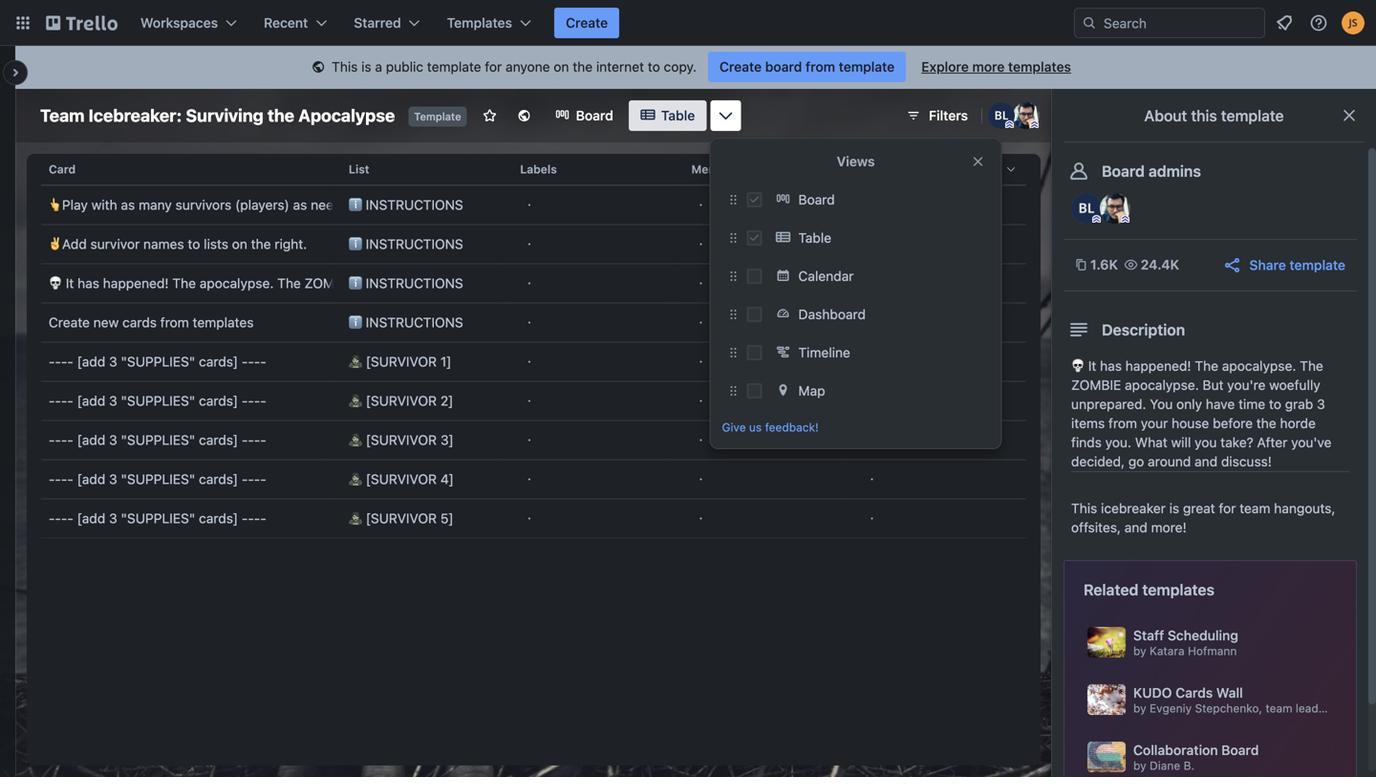 Task type: locate. For each thing, give the bounding box(es) containing it.
zombie down description
[[1072, 377, 1122, 393]]

0 vertical spatial is
[[362, 59, 372, 75]]

0 vertical spatial what
[[1127, 275, 1160, 291]]

sm image
[[309, 58, 328, 77]]

1 horizontal spatial you're
[[1228, 377, 1266, 393]]

template up decided
[[1290, 257, 1346, 273]]

this right sm icon
[[332, 59, 358, 75]]

table for table link to the left
[[662, 108, 695, 123]]

will for decided
[[1163, 275, 1183, 291]]

only for 💀 it has happened! the apocalypse. the zombie apocalypse. but you're woefully unprepared. you only have time to grab 3 items from your house before the horde finds you. what will you take? after you've decided
[[663, 275, 689, 291]]

to inside "link"
[[188, 236, 200, 252]]

you've down share template
[[1284, 275, 1324, 291]]

👆play
[[49, 197, 88, 213]]

1 ℹ️ from the top
[[349, 197, 362, 213]]

create board from template link
[[708, 52, 907, 82]]

5 ---- [add 3 "supplies" cards] ---- from the top
[[49, 511, 267, 526]]

3 [survivor from the top
[[366, 432, 437, 448]]

templates up chris davis (christopherdavis59) icon
[[1009, 59, 1072, 75]]

🧟‍♀️ for 🧟‍♀️ [survivor 2]
[[349, 393, 362, 409]]

take? inside table
[[1213, 275, 1246, 291]]

0 horizontal spatial table link
[[629, 100, 707, 131]]

🧟‍♀️ down 🧟‍♀️ [survivor 2]
[[349, 432, 362, 448]]

3]
[[441, 432, 454, 448]]

4 🧟‍♀️ from the top
[[349, 471, 362, 487]]

about this template
[[1145, 107, 1285, 125]]

has inside row
[[78, 275, 99, 291]]

your up dashboard link
[[885, 275, 912, 291]]

it inside 💀 it has happened! the apocalypse. the zombie apocalypse. but you're woefully unprepared. you only have time to grab 3 items from your house before the horde finds you. what will you take? after you've decided, go around and discuss!
[[1089, 358, 1097, 374]]

7 row from the top
[[41, 381, 1027, 421]]

has down description
[[1101, 358, 1122, 374]]

take?
[[1213, 275, 1246, 291], [1221, 435, 1254, 450]]

4 row from the top
[[41, 264, 1377, 303]]

before for decided,
[[1213, 415, 1253, 431]]

on
[[554, 59, 569, 75], [232, 236, 248, 252]]

customize views image
[[716, 106, 736, 125]]

and right around
[[1195, 454, 1218, 469]]

by inside staff scheduling by katara hofmann
[[1134, 644, 1147, 658]]

and down icebreaker
[[1125, 520, 1148, 535]]

house for decided,
[[1172, 415, 1210, 431]]

0 horizontal spatial on
[[232, 236, 248, 252]]

and
[[1195, 454, 1218, 469], [1125, 520, 1148, 535]]

1 vertical spatial zombie
[[1072, 377, 1122, 393]]

timeline
[[799, 345, 851, 360]]

🧟‍♀️ for 🧟‍♀️ [survivor 4]
[[349, 471, 362, 487]]

1 vertical spatial 💀
[[1072, 358, 1085, 374]]

this icebreaker is great for team hangouts, offsites, and more!
[[1072, 501, 1336, 535]]

0 horizontal spatial it
[[66, 275, 74, 291]]

0 vertical spatial and
[[1195, 454, 1218, 469]]

katara
[[1150, 644, 1185, 658]]

this
[[332, 59, 358, 75], [1072, 501, 1098, 516]]

0 horizontal spatial have
[[692, 275, 721, 291]]

unprepared. inside 💀 it has happened! the apocalypse. the zombie apocalypse. but you're woefully unprepared. you only have time to grab 3 items from your house before the horde finds you. what will you take? after you've decided, go around and discuss!
[[1072, 396, 1147, 412]]

this member is an admin of this board. image up '1.6k'
[[1093, 215, 1101, 224]]

1 vertical spatial your
[[1141, 415, 1169, 431]]

templates
[[1009, 59, 1072, 75], [193, 315, 254, 330], [1143, 581, 1215, 599]]

team
[[1240, 501, 1271, 516], [1266, 702, 1293, 715]]

board link
[[544, 100, 625, 131], [770, 185, 990, 215]]

before inside row
[[957, 275, 997, 291]]

templates up 'scheduling'
[[1143, 581, 1215, 599]]

🧟‍♀️ [survivor 5]
[[349, 511, 454, 526]]

this member is an admin of this board. image for chris davis (christopherdavis59) icon
[[1031, 120, 1039, 129]]

0 horizontal spatial templates
[[193, 315, 254, 330]]

decided
[[1328, 275, 1377, 291]]

0 vertical spatial after
[[1249, 275, 1280, 291]]

horde
[[1024, 275, 1060, 291], [1281, 415, 1316, 431]]

to left copy. at the top of page
[[648, 59, 660, 75]]

-
[[49, 354, 55, 370], [55, 354, 61, 370], [61, 354, 67, 370], [67, 354, 73, 370], [242, 354, 248, 370], [248, 354, 254, 370], [254, 354, 260, 370], [260, 354, 267, 370], [49, 393, 55, 409], [55, 393, 61, 409], [61, 393, 67, 409], [67, 393, 73, 409], [242, 393, 248, 409], [248, 393, 254, 409], [254, 393, 260, 409], [260, 393, 267, 409], [49, 432, 55, 448], [55, 432, 61, 448], [61, 432, 67, 448], [67, 432, 73, 448], [242, 432, 248, 448], [248, 432, 254, 448], [254, 432, 260, 448], [260, 432, 267, 448], [49, 471, 55, 487], [55, 471, 61, 487], [61, 471, 67, 487], [67, 471, 73, 487], [242, 471, 248, 487], [248, 471, 254, 487], [254, 471, 260, 487], [260, 471, 267, 487], [49, 511, 55, 526], [55, 511, 61, 526], [61, 511, 67, 526], [67, 511, 73, 526], [242, 511, 248, 526], [248, 511, 254, 526], [254, 511, 260, 526], [260, 511, 267, 526]]

primary element
[[0, 0, 1377, 46]]

has inside 💀 it has happened! the apocalypse. the zombie apocalypse. but you're woefully unprepared. you only have time to grab 3 items from your house before the horde finds you. what will you take? after you've decided, go around and discuss!
[[1101, 358, 1122, 374]]

3 for 🧟‍♀️ [survivor 2]
[[109, 393, 117, 409]]

1 horizontal spatial house
[[1172, 415, 1210, 431]]

finds inside 💀 it has happened! the apocalypse. the zombie apocalypse. but you're woefully unprepared. you only have time to grab 3 items from your house before the horde finds you. what will you take? after you've decided, go around and discuss!
[[1072, 435, 1102, 450]]

1 vertical spatial you
[[1150, 396, 1173, 412]]

2 "supplies" from the top
[[121, 393, 195, 409]]

you
[[636, 275, 659, 291], [1150, 396, 1173, 412]]

this up offsites,
[[1072, 501, 1098, 516]]

cards
[[1176, 685, 1214, 701]]

3 for 🧟‍♀️ [survivor 5]
[[109, 511, 117, 526]]

[add
[[77, 354, 105, 370], [77, 393, 105, 409], [77, 432, 105, 448], [77, 471, 105, 487], [77, 511, 105, 526]]

0 horizontal spatial your
[[885, 275, 912, 291]]

but inside 💀 it has happened! the apocalypse. the zombie apocalypse. but you're woefully unprepared. you only have time to grab 3 items from your house before the horde finds you. what will you take? after you've decided, go around and discuss!
[[1203, 377, 1224, 393]]

1 ---- [add 3 "supplies" cards] ---- link from the top
[[49, 343, 334, 381]]

1 horizontal spatial zombie
[[1072, 377, 1122, 393]]

your up around
[[1141, 415, 1169, 431]]

this member is an admin of this board. image for ben (blyall) icon
[[1006, 120, 1014, 129]]

2 ---- [add 3 "supplies" cards] ---- from the top
[[49, 393, 267, 409]]

scheduling
[[1168, 628, 1239, 643]]

zombie down right.
[[305, 275, 355, 291]]

1 horizontal spatial items
[[1072, 415, 1105, 431]]

2 [survivor from the top
[[366, 393, 437, 409]]

0 vertical spatial items
[[815, 275, 849, 291]]

1 horizontal spatial templates
[[1009, 59, 1072, 75]]

2 vertical spatial create
[[49, 315, 90, 330]]

Search field
[[1098, 9, 1265, 37]]

happened! inside row
[[103, 275, 169, 291]]

✌️add survivor names to lists on the right. link
[[49, 225, 334, 263]]

this is a public template for anyone on the internet to copy.
[[332, 59, 697, 75]]

0 vertical spatial this
[[332, 59, 358, 75]]

2 vertical spatial templates
[[1143, 581, 1215, 599]]

3 [add from the top
[[77, 432, 105, 448]]

will down 24.4k
[[1163, 275, 1183, 291]]

---- [add 3 "supplies" cards] ---- link for 🧟‍♀️ [survivor 5]
[[49, 500, 334, 538]]

but
[[436, 275, 457, 291], [1203, 377, 1224, 393]]

3 cards] from the top
[[199, 432, 238, 448]]

0 vertical spatial table link
[[629, 100, 707, 131]]

ben (blyall) image
[[1072, 193, 1102, 224]]

horde for decided
[[1024, 275, 1060, 291]]

3 row from the top
[[41, 225, 1027, 264]]

will inside "💀 it has happened! the apocalypse. the zombie apocalypse. but you're woefully unprepared. you only have time to grab 3 items from your house before the horde finds you. what will you take? after you've decided" link
[[1163, 275, 1183, 291]]

1 horizontal spatial but
[[1203, 377, 1224, 393]]

the inside board name text field
[[268, 105, 295, 126]]

1 horizontal spatial only
[[1177, 396, 1203, 412]]

0 vertical spatial your
[[885, 275, 912, 291]]

by down staff
[[1134, 644, 1147, 658]]

have for decided,
[[1206, 396, 1236, 412]]

1 horizontal spatial time
[[1239, 396, 1266, 412]]

1 horizontal spatial for
[[1219, 501, 1237, 516]]

0 vertical spatial woefully
[[503, 275, 554, 291]]

you're inside 💀 it has happened! the apocalypse. the zombie apocalypse. but you're woefully unprepared. you only have time to grab 3 items from your house before the horde finds you. what will you take? after you've decided, go around and discuss!
[[1228, 377, 1266, 393]]

you. down '1.6k'
[[1098, 275, 1124, 291]]

0 vertical spatial unprepared.
[[558, 275, 633, 291]]

0 horizontal spatial for
[[485, 59, 502, 75]]

only
[[663, 275, 689, 291], [1177, 396, 1203, 412]]

table
[[27, 146, 1377, 766]]

---- [add 3 "supplies" cards] ---- link
[[49, 343, 334, 381], [49, 382, 334, 420], [49, 421, 334, 459], [49, 460, 334, 499], [49, 500, 334, 538]]

board up calendar
[[799, 192, 835, 207]]

you up great
[[1195, 435, 1218, 450]]

2 ℹ️ from the top
[[349, 236, 362, 252]]

cards]
[[199, 354, 238, 370], [199, 393, 238, 409], [199, 432, 238, 448], [199, 471, 238, 487], [199, 511, 238, 526]]

after inside 💀 it has happened! the apocalypse. the zombie apocalypse. but you're woefully unprepared. you only have time to grab 3 items from your house before the horde finds you. what will you take? after you've decided, go around and discuss!
[[1258, 435, 1288, 450]]

lists
[[204, 236, 228, 252]]

🧟‍♀️ down 🧟‍♀️ [survivor 1]
[[349, 393, 362, 409]]

2 [add from the top
[[77, 393, 105, 409]]

🧟‍♀️ up 🧟‍♀️ [survivor 5]
[[349, 471, 362, 487]]

you for decided,
[[1195, 435, 1218, 450]]

2 as from the left
[[293, 197, 307, 213]]

5 [add from the top
[[77, 511, 105, 526]]

from
[[806, 59, 836, 75], [852, 275, 881, 291], [160, 315, 189, 330], [1109, 415, 1138, 431]]

views
[[837, 153, 875, 169]]

team left lead
[[1266, 702, 1293, 715]]

you inside 💀 it has happened! the apocalypse. the zombie apocalypse. but you're woefully unprepared. you only have time to grab 3 items from your house before the horde finds you. what will you take? after you've decided, go around and discuss!
[[1195, 435, 1218, 450]]

"supplies"
[[121, 354, 195, 370], [121, 393, 195, 409], [121, 432, 195, 448], [121, 471, 195, 487], [121, 511, 195, 526]]

woefully inside 💀 it has happened! the apocalypse. the zombie apocalypse. but you're woefully unprepared. you only have time to grab 3 items from your house before the horde finds you. what will you take? after you've decided, go around and discuss!
[[1270, 377, 1321, 393]]

1 ---- [add 3 "supplies" cards] ---- from the top
[[49, 354, 267, 370]]

💀
[[49, 275, 62, 291], [1072, 358, 1085, 374]]

1 vertical spatial you.
[[1106, 435, 1132, 450]]

🧟‍♀️ up 🧟‍♀️ [survivor 2]
[[349, 354, 362, 370]]

horde inside table
[[1024, 275, 1060, 291]]

5 row from the top
[[41, 303, 1027, 342]]

woefully inside table
[[503, 275, 554, 291]]

1 vertical spatial have
[[1206, 396, 1236, 412]]

1 cards] from the top
[[199, 354, 238, 370]]

0 vertical spatial by
[[1134, 644, 1147, 658]]

staff
[[1134, 628, 1165, 643]]

3 "supplies" from the top
[[121, 432, 195, 448]]

8 row from the top
[[41, 421, 1027, 460]]

have inside 💀 it has happened! the apocalypse. the zombie apocalypse. but you're woefully unprepared. you only have time to grab 3 items from your house before the horde finds you. what will you take? after you've decided, go around and discuss!
[[1206, 396, 1236, 412]]

this member is an admin of this board. image right ben (blyall) image
[[1122, 215, 1130, 224]]

2 ---- [add 3 "supplies" cards] ---- link from the top
[[49, 382, 334, 420]]

1 by from the top
[[1134, 644, 1147, 658]]

3 🧟‍♀️ from the top
[[349, 432, 362, 448]]

2 horizontal spatial create
[[720, 59, 762, 75]]

this
[[1192, 107, 1218, 125]]

0 horizontal spatial as
[[121, 197, 135, 213]]

create inside button
[[566, 15, 608, 31]]

2 by from the top
[[1134, 702, 1147, 715]]

board link up labels button
[[544, 100, 625, 131]]

board admins
[[1102, 162, 1202, 180]]

diane
[[1150, 759, 1181, 772]]

house for decided
[[916, 275, 953, 291]]

0 vertical spatial create
[[566, 15, 608, 31]]

0 horizontal spatial time
[[725, 275, 752, 291]]

1 horizontal spatial on
[[554, 59, 569, 75]]

3 for 🧟‍♀️ [survivor 3]
[[109, 432, 117, 448]]

[survivor down 🧟‍♀️ [survivor 3]
[[366, 471, 437, 487]]

row
[[41, 146, 1027, 192], [41, 185, 1027, 225], [41, 225, 1027, 264], [41, 264, 1377, 303], [41, 303, 1027, 342], [41, 342, 1027, 381], [41, 381, 1027, 421], [41, 421, 1027, 460], [41, 460, 1027, 499], [41, 499, 1027, 538]]

on right anyone
[[554, 59, 569, 75]]

5 "supplies" from the top
[[121, 511, 195, 526]]

0 horizontal spatial horde
[[1024, 275, 1060, 291]]

woefully
[[503, 275, 554, 291], [1270, 377, 1321, 393]]

1 vertical spatial by
[[1134, 702, 1147, 715]]

🧟‍♀️ [survivor 3]
[[349, 432, 454, 448]]

many
[[139, 197, 172, 213]]

0 horizontal spatial zombie
[[305, 275, 355, 291]]

on right lists
[[232, 236, 248, 252]]

5 [survivor from the top
[[366, 511, 437, 526]]

this member is an admin of this board. image right ben (blyall) icon
[[1031, 120, 1039, 129]]

cards] for 🧟‍♀️ [survivor 4]
[[199, 471, 238, 487]]

finds down '1.6k'
[[1064, 275, 1094, 291]]

map
[[799, 383, 826, 399]]

0 vertical spatial horde
[[1024, 275, 1060, 291]]

0 vertical spatial grab
[[771, 275, 800, 291]]

row containing card
[[41, 146, 1027, 192]]

1 horizontal spatial you
[[1150, 396, 1173, 412]]

as right with at the left top
[[121, 197, 135, 213]]

cards
[[122, 315, 157, 330]]

time for decided,
[[1239, 396, 1266, 412]]

0 horizontal spatial unprepared.
[[558, 275, 633, 291]]

chris davis (christopherdavis59) image
[[1100, 193, 1131, 224]]

for
[[485, 59, 502, 75], [1219, 501, 1237, 516]]

from inside 💀 it has happened! the apocalypse. the zombie apocalypse. but you're woefully unprepared. you only have time to grab 3 items from your house before the horde finds you. what will you take? after you've decided, go around and discuss!
[[1109, 415, 1138, 431]]

workspaces
[[141, 15, 218, 31]]

0 vertical spatial table
[[662, 108, 695, 123]]

what up go
[[1136, 435, 1168, 450]]

close popover image
[[971, 154, 986, 169]]

as
[[121, 197, 135, 213], [293, 197, 307, 213]]

ℹ️ instructions for needed!
[[349, 197, 463, 213]]

has up new
[[78, 275, 99, 291]]

4 [survivor from the top
[[366, 471, 437, 487]]

🧟‍♀️ [survivor 4]
[[349, 471, 454, 487]]

zombie
[[305, 275, 355, 291], [1072, 377, 1122, 393]]

0 vertical spatial will
[[1163, 275, 1183, 291]]

[survivor up 🧟‍♀️ [survivor 3]
[[366, 393, 437, 409]]

create up internet at left
[[566, 15, 608, 31]]

unprepared. for 💀 it has happened! the apocalypse. the zombie apocalypse. but you're woefully unprepared. you only have time to grab 3 items from your house before the horde finds you. what will you take? after you've decided, go around and discuss!
[[1072, 396, 1147, 412]]

card button
[[41, 146, 341, 192]]

is up more!
[[1170, 501, 1180, 516]]

it inside table
[[66, 275, 74, 291]]

1 [survivor from the top
[[366, 354, 437, 370]]

will for decided,
[[1172, 435, 1192, 450]]

you. up go
[[1106, 435, 1132, 450]]

create left board
[[720, 59, 762, 75]]

1 ℹ️ instructions from the top
[[349, 197, 463, 213]]

woefully for 💀 it has happened! the apocalypse. the zombie apocalypse. but you're woefully unprepared. you only have time to grab 3 items from your house before the horde finds you. what will you take? after you've decided
[[503, 275, 554, 291]]

before inside 💀 it has happened! the apocalypse. the zombie apocalypse. but you're woefully unprepared. you only have time to grab 3 items from your house before the horde finds you. what will you take? after you've decided, go around and discuss!
[[1213, 415, 1253, 431]]

0 horizontal spatial woefully
[[503, 275, 554, 291]]

team down discuss!
[[1240, 501, 1271, 516]]

1 vertical spatial what
[[1136, 435, 1168, 450]]

you inside 💀 it has happened! the apocalypse. the zombie apocalypse. but you're woefully unprepared. you only have time to grab 3 items from your house before the horde finds you. what will you take? after you've decided, go around and discuss!
[[1150, 396, 1173, 412]]

0 vertical spatial finds
[[1064, 275, 1094, 291]]

💀 inside 💀 it has happened! the apocalypse. the zombie apocalypse. but you're woefully unprepared. you only have time to grab 3 items from your house before the horde finds you. what will you take? after you've decided, go around and discuss!
[[1072, 358, 1085, 374]]

card
[[49, 163, 76, 176]]

items for decided
[[815, 275, 849, 291]]

table link down copy. at the top of page
[[629, 100, 707, 131]]

instructions for right.
[[366, 236, 463, 252]]

this member is an admin of this board. image for chris davis (christopherdavis59) image
[[1122, 215, 1130, 224]]

will up around
[[1172, 435, 1192, 450]]

0 horizontal spatial table
[[662, 108, 695, 123]]

1 🧟‍♀️ from the top
[[349, 354, 362, 370]]

have
[[692, 275, 721, 291], [1206, 396, 1236, 412]]

your inside 💀 it has happened! the apocalypse. the zombie apocalypse. but you're woefully unprepared. you only have time to grab 3 items from your house before the horde finds you. what will you take? after you've decided, go around and discuss!
[[1141, 415, 1169, 431]]

24.4k
[[1141, 257, 1180, 272]]

1 horizontal spatial have
[[1206, 396, 1236, 412]]

1 horizontal spatial as
[[293, 197, 307, 213]]

1 vertical spatial you're
[[1228, 377, 1266, 393]]

this inside this icebreaker is great for team hangouts, offsites, and more!
[[1072, 501, 1098, 516]]

give
[[722, 421, 746, 434]]

0 horizontal spatial you
[[636, 275, 659, 291]]

grab inside table
[[771, 275, 800, 291]]

instructions for needed!
[[366, 197, 463, 213]]

chris davis (christopherdavis59) image
[[1013, 102, 1040, 129]]

after up discuss!
[[1258, 435, 1288, 450]]

take? for decided,
[[1221, 435, 1254, 450]]

2 ℹ️ instructions from the top
[[349, 236, 463, 252]]

you left share template button
[[1187, 275, 1209, 291]]

10 row from the top
[[41, 499, 1027, 538]]

house inside row
[[916, 275, 953, 291]]

[survivor up 🧟‍♀️ [survivor 2]
[[366, 354, 437, 370]]

---- [add 3 "supplies" cards] ---- link for 🧟‍♀️ [survivor 3]
[[49, 421, 334, 459]]

labels button
[[513, 146, 684, 192]]

2 instructions from the top
[[366, 236, 463, 252]]

on inside "link"
[[232, 236, 248, 252]]

3 instructions from the top
[[366, 275, 463, 291]]

finds up decided,
[[1072, 435, 1102, 450]]

1 vertical spatial is
[[1170, 501, 1180, 516]]

3 inside 💀 it has happened! the apocalypse. the zombie apocalypse. but you're woefully unprepared. you only have time to grab 3 items from your house before the horde finds you. what will you take? after you've decided, go around and discuss!
[[1318, 396, 1326, 412]]

woefully for 💀 it has happened! the apocalypse. the zombie apocalypse. but you're woefully unprepared. you only have time to grab 3 items from your house before the horde finds you. what will you take? after you've decided, go around and discuss!
[[1270, 377, 1321, 393]]

ℹ️ for needed!
[[349, 197, 362, 213]]

but up discuss!
[[1203, 377, 1224, 393]]

0 vertical spatial 💀
[[49, 275, 62, 291]]

kudo
[[1134, 685, 1173, 701]]

you. inside table
[[1098, 275, 1124, 291]]

zombie for 💀 it has happened! the apocalypse. the zombie apocalypse. but you're woefully unprepared. you only have time to grab 3 items from your house before the horde finds you. what will you take? after you've decided
[[305, 275, 355, 291]]

apocalypse.
[[200, 275, 274, 291], [358, 275, 432, 291], [1223, 358, 1297, 374], [1125, 377, 1200, 393]]

back to home image
[[46, 8, 118, 38]]

[survivor for 5]
[[366, 511, 437, 526]]

you've
[[1284, 275, 1324, 291], [1292, 435, 1332, 450]]

4 "supplies" from the top
[[121, 471, 195, 487]]

[survivor up 🧟‍♀️ [survivor 4]
[[366, 432, 437, 448]]

starred button
[[343, 8, 432, 38]]

0 vertical spatial has
[[78, 275, 99, 291]]

to up discuss!
[[1270, 396, 1282, 412]]

2 horizontal spatial templates
[[1143, 581, 1215, 599]]

4 ℹ️ instructions from the top
[[349, 315, 463, 330]]

and inside this icebreaker is great for team hangouts, offsites, and more!
[[1125, 520, 1148, 535]]

survivor
[[90, 236, 140, 252]]

1 horizontal spatial and
[[1195, 454, 1218, 469]]

---- [add 3 "supplies" cards] ---- for 🧟‍♀️ [survivor 5]
[[49, 511, 267, 526]]

this member is an admin of this board. image
[[1006, 120, 1014, 129], [1031, 120, 1039, 129], [1093, 215, 1101, 224], [1122, 215, 1130, 224]]

grab for decided,
[[1286, 396, 1314, 412]]

4 ---- [add 3 "supplies" cards] ---- link from the top
[[49, 460, 334, 499]]

you've up hangouts,
[[1292, 435, 1332, 450]]

board down the stepchenko,
[[1222, 742, 1260, 758]]

grab inside 💀 it has happened! the apocalypse. the zombie apocalypse. but you're woefully unprepared. you only have time to grab 3 items from your house before the horde finds you. what will you take? after you've decided, go around and discuss!
[[1286, 396, 1314, 412]]

0 vertical spatial you
[[1187, 275, 1209, 291]]

anyone
[[506, 59, 550, 75]]

1 row from the top
[[41, 146, 1027, 192]]

by down the kudo at the right
[[1134, 702, 1147, 715]]

0 vertical spatial take?
[[1213, 275, 1246, 291]]

will inside 💀 it has happened! the apocalypse. the zombie apocalypse. but you're woefully unprepared. you only have time to grab 3 items from your house before the horde finds you. what will you take? after you've decided, go around and discuss!
[[1172, 435, 1192, 450]]

1 horizontal spatial has
[[1101, 358, 1122, 374]]

setronic
[[1336, 702, 1377, 715]]

map link
[[770, 376, 990, 406]]

0 horizontal spatial happened!
[[103, 275, 169, 291]]

1 horizontal spatial 💀
[[1072, 358, 1085, 374]]

9 row from the top
[[41, 460, 1027, 499]]

internet
[[597, 59, 644, 75]]

for right great
[[1219, 501, 1237, 516]]

1 vertical spatial unprepared.
[[1072, 396, 1147, 412]]

decided,
[[1072, 454, 1125, 469]]

cards] for 🧟‍♀️ [survivor 1]
[[199, 354, 238, 370]]

take? inside 💀 it has happened! the apocalypse. the zombie apocalypse. but you're woefully unprepared. you only have time to grab 3 items from your house before the horde finds you. what will you take? after you've decided, go around and discuss!
[[1221, 435, 1254, 450]]

only inside 💀 it has happened! the apocalypse. the zombie apocalypse. but you're woefully unprepared. you only have time to grab 3 items from your house before the horde finds you. what will you take? after you've decided, go around and discuss!
[[1177, 396, 1203, 412]]

0 vertical spatial you're
[[461, 275, 499, 291]]

0 vertical spatial templates
[[1009, 59, 1072, 75]]

2 cards] from the top
[[199, 393, 238, 409]]

1 horizontal spatial horde
[[1281, 415, 1316, 431]]

finds for decided,
[[1072, 435, 1102, 450]]

0 horizontal spatial before
[[957, 275, 997, 291]]

0 vertical spatial happened!
[[103, 275, 169, 291]]

💀 it has happened! the apocalypse. the zombie apocalypse. but you're woefully unprepared. you only have time to grab 3 items from your house before the horde finds you. what will you take? after you've decided, go around and discuss!
[[1072, 358, 1332, 469]]

your for decided
[[885, 275, 912, 291]]

what inside table
[[1127, 275, 1160, 291]]

6 row from the top
[[41, 342, 1027, 381]]

[survivor for 4]
[[366, 471, 437, 487]]

you
[[1187, 275, 1209, 291], [1195, 435, 1218, 450]]

0 horizontal spatial you're
[[461, 275, 499, 291]]

1 vertical spatial it
[[1089, 358, 1097, 374]]

will
[[1163, 275, 1183, 291], [1172, 435, 1192, 450]]

happened! inside 💀 it has happened! the apocalypse. the zombie apocalypse. but you're woefully unprepared. you only have time to grab 3 items from your house before the horde finds you. what will you take? after you've decided, go around and discuss!
[[1126, 358, 1192, 374]]

0 vertical spatial before
[[957, 275, 997, 291]]

1 vertical spatial items
[[1072, 415, 1105, 431]]

5 ---- [add 3 "supplies" cards] ---- link from the top
[[49, 500, 334, 538]]

1 vertical spatial for
[[1219, 501, 1237, 516]]

4 cards] from the top
[[199, 471, 238, 487]]

1 vertical spatial time
[[1239, 396, 1266, 412]]

house up around
[[1172, 415, 1210, 431]]

2 vertical spatial by
[[1134, 759, 1147, 772]]

members
[[692, 163, 744, 176]]

items up decided,
[[1072, 415, 1105, 431]]

you inside table
[[1187, 275, 1209, 291]]

0 vertical spatial but
[[436, 275, 457, 291]]

zombie inside 💀 it has happened! the apocalypse. the zombie apocalypse. but you're woefully unprepared. you only have time to grab 3 items from your house before the horde finds you. what will you take? after you've decided, go around and discuss!
[[1072, 377, 1122, 393]]

1 horizontal spatial before
[[1213, 415, 1253, 431]]

table left customize views icon
[[662, 108, 695, 123]]

but for 💀 it has happened! the apocalypse. the zombie apocalypse. but you're woefully unprepared. you only have time to grab 3 items from your house before the horde finds you. what will you take? after you've decided
[[436, 275, 457, 291]]

0 vertical spatial you
[[636, 275, 659, 291]]

3 ℹ️ instructions from the top
[[349, 275, 463, 291]]

4 ---- [add 3 "supplies" cards] ---- from the top
[[49, 471, 267, 487]]

1 instructions from the top
[[366, 197, 463, 213]]

icebreaker
[[1102, 501, 1166, 516]]

[survivor
[[366, 354, 437, 370], [366, 393, 437, 409], [366, 432, 437, 448], [366, 471, 437, 487], [366, 511, 437, 526]]

more
[[973, 59, 1005, 75]]

1 vertical spatial templates
[[193, 315, 254, 330]]

this member is an admin of this board. image down explore more templates link
[[1006, 120, 1014, 129]]

create left new
[[49, 315, 90, 330]]

house up dashboard link
[[916, 275, 953, 291]]

house inside 💀 it has happened! the apocalypse. the zombie apocalypse. but you're woefully unprepared. you only have time to grab 3 items from your house before the horde finds you. what will you take? after you've decided, go around and discuss!
[[1172, 415, 1210, 431]]

by inside collaboration board by diane b.
[[1134, 759, 1147, 772]]

for left anyone
[[485, 59, 502, 75]]

3 ---- [add 3 "supplies" cards] ---- link from the top
[[49, 421, 334, 459]]

you've inside 💀 it has happened! the apocalypse. the zombie apocalypse. but you're woefully unprepared. you only have time to grab 3 items from your house before the horde finds you. what will you take? after you've decided, go around and discuss!
[[1292, 435, 1332, 450]]

3 ---- [add 3 "supplies" cards] ---- from the top
[[49, 432, 267, 448]]

by for staff scheduling
[[1134, 644, 1147, 658]]

1 vertical spatial horde
[[1281, 415, 1316, 431]]

3 for 🧟‍♀️ [survivor 1]
[[109, 354, 117, 370]]

what down 24.4k
[[1127, 275, 1160, 291]]

3 by from the top
[[1134, 759, 1147, 772]]

lead
[[1296, 702, 1319, 715]]

0 horizontal spatial house
[[916, 275, 953, 291]]

happened! down description
[[1126, 358, 1192, 374]]

5 🧟‍♀️ from the top
[[349, 511, 362, 526]]

but up 1]
[[436, 275, 457, 291]]

filters
[[929, 108, 969, 123]]

4 [add from the top
[[77, 471, 105, 487]]

🧟‍♀️ down 🧟‍♀️ [survivor 4]
[[349, 511, 362, 526]]

list
[[349, 163, 370, 176]]

0 horizontal spatial 💀
[[49, 275, 62, 291]]

take? for decided
[[1213, 275, 1246, 291]]

template left the explore
[[839, 59, 895, 75]]

items inside table
[[815, 275, 849, 291]]

finds inside table
[[1064, 275, 1094, 291]]

1 vertical spatial take?
[[1221, 435, 1254, 450]]

unprepared. inside table
[[558, 275, 633, 291]]

is left a
[[362, 59, 372, 75]]

unprepared. for 💀 it has happened! the apocalypse. the zombie apocalypse. but you're woefully unprepared. you only have time to grab 3 items from your house before the horde finds you. what will you take? after you've decided
[[558, 275, 633, 291]]

2 row from the top
[[41, 185, 1027, 225]]

horde inside 💀 it has happened! the apocalypse. the zombie apocalypse. but you're woefully unprepared. you only have time to grab 3 items from your house before the horde finds you. what will you take? after you've decided, go around and discuss!
[[1281, 415, 1316, 431]]

1 "supplies" from the top
[[121, 354, 195, 370]]

3 ℹ️ from the top
[[349, 275, 362, 291]]

give us feedback!
[[722, 421, 819, 434]]

board
[[766, 59, 802, 75]]

you're inside row
[[461, 275, 499, 291]]

template inside button
[[1290, 257, 1346, 273]]

finds for decided
[[1064, 275, 1094, 291]]

---- [add 3 "supplies" cards] ---- for 🧟‍♀️ [survivor 2]
[[49, 393, 267, 409]]

1 vertical spatial and
[[1125, 520, 1148, 535]]

items inside 💀 it has happened! the apocalypse. the zombie apocalypse. but you're woefully unprepared. you only have time to grab 3 items from your house before the horde finds you. what will you take? after you've decided, go around and discuss!
[[1072, 415, 1105, 431]]

table for the bottom table link
[[799, 230, 832, 246]]

2 🧟‍♀️ from the top
[[349, 393, 362, 409]]

board up labels button
[[576, 108, 614, 123]]

after for 💀 it has happened! the apocalypse. the zombie apocalypse. but you're woefully unprepared. you only have time to grab 3 items from your house before the horde finds you. what will you take? after you've decided, go around and discuss!
[[1258, 435, 1288, 450]]

from up go
[[1109, 415, 1138, 431]]

create inside table
[[49, 315, 90, 330]]

has for 💀 it has happened! the apocalypse. the zombie apocalypse. but you're woefully unprepared. you only have time to grab 3 items from your house before the horde finds you. what will you take? after you've decided, go around and discuss!
[[1101, 358, 1122, 374]]

create board from template
[[720, 59, 895, 75]]

time inside 💀 it has happened! the apocalypse. the zombie apocalypse. but you're woefully unprepared. you only have time to grab 3 items from your house before the horde finds you. what will you take? after you've decided, go around and discuss!
[[1239, 396, 1266, 412]]

1 horizontal spatial table link
[[770, 223, 990, 253]]

board up chris davis (christopherdavis59) image
[[1102, 162, 1145, 180]]

finds
[[1064, 275, 1094, 291], [1072, 435, 1102, 450]]

table containing 👆play with as many survivors (players) as needed!
[[27, 146, 1377, 766]]

1 vertical spatial table link
[[770, 223, 990, 253]]

1 horizontal spatial unprepared.
[[1072, 396, 1147, 412]]

happened! up cards
[[103, 275, 169, 291]]

row containing ✌️add survivor names to lists on the right.
[[41, 225, 1027, 264]]

board link down due
[[770, 185, 990, 215]]

time up discuss!
[[1239, 396, 1266, 412]]

1 vertical spatial woefully
[[1270, 377, 1321, 393]]

this for this is a public template for anyone on the internet to copy.
[[332, 59, 358, 75]]

ℹ️ instructions for zombie
[[349, 275, 463, 291]]

you for 💀 it has happened! the apocalypse. the zombie apocalypse. but you're woefully unprepared. you only have time to grab 3 items from your house before the horde finds you. what will you take? after you've decided, go around and discuss!
[[1150, 396, 1173, 412]]

1 vertical spatial will
[[1172, 435, 1192, 450]]

1 horizontal spatial create
[[566, 15, 608, 31]]

[survivor for 2]
[[366, 393, 437, 409]]

templates down lists
[[193, 315, 254, 330]]

💀 inside table
[[49, 275, 62, 291]]

as left needed!
[[293, 197, 307, 213]]

you. inside 💀 it has happened! the apocalypse. the zombie apocalypse. but you're woefully unprepared. you only have time to grab 3 items from your house before the horde finds you. what will you take? after you've decided, go around and discuss!
[[1106, 435, 1132, 450]]

table up calendar
[[799, 230, 832, 246]]

by left diane
[[1134, 759, 1147, 772]]

items up dashboard
[[815, 275, 849, 291]]

0 horizontal spatial and
[[1125, 520, 1148, 535]]

to left lists
[[188, 236, 200, 252]]

1 vertical spatial happened!
[[1126, 358, 1192, 374]]

discuss!
[[1222, 454, 1273, 469]]

you've for 💀 it has happened! the apocalypse. the zombie apocalypse. but you're woefully unprepared. you only have time to grab 3 items from your house before the horde finds you. what will you take? after you've decided
[[1284, 275, 1324, 291]]

the
[[573, 59, 593, 75], [268, 105, 295, 126], [251, 236, 271, 252], [1000, 275, 1020, 291], [1257, 415, 1277, 431]]

5 cards] from the top
[[199, 511, 238, 526]]

it for 💀 it has happened! the apocalypse. the zombie apocalypse. but you're woefully unprepared. you only have time to grab 3 items from your house before the horde finds you. what will you take? after you've decided, go around and discuss!
[[1089, 358, 1097, 374]]

what inside 💀 it has happened! the apocalypse. the zombie apocalypse. but you're woefully unprepared. you only have time to grab 3 items from your house before the horde finds you. what will you take? after you've decided, go around and discuss!
[[1136, 435, 1168, 450]]

create for create board from template
[[720, 59, 762, 75]]

but inside table
[[436, 275, 457, 291]]

time left calendar
[[725, 275, 752, 291]]

by
[[1134, 644, 1147, 658], [1134, 702, 1147, 715], [1134, 759, 1147, 772]]

you've inside "💀 it has happened! the apocalypse. the zombie apocalypse. but you're woefully unprepared. you only have time to grab 3 items from your house before the horde finds you. what will you take? after you've decided" link
[[1284, 275, 1324, 291]]

table link up calendar link
[[770, 223, 990, 253]]

[survivor down 🧟‍♀️ [survivor 4]
[[366, 511, 437, 526]]

after down share
[[1249, 275, 1280, 291]]

right.
[[275, 236, 307, 252]]

💀 for 💀 it has happened! the apocalypse. the zombie apocalypse. but you're woefully unprepared. you only have time to grab 3 items from your house before the horde finds you. what will you take? after you've decided
[[49, 275, 62, 291]]

starred
[[354, 15, 401, 31]]

1 [add from the top
[[77, 354, 105, 370]]



Task type: vqa. For each thing, say whether or not it's contained in the screenshot.


Task type: describe. For each thing, give the bounding box(es) containing it.
this member is an admin of this board. image for ben (blyall) image
[[1093, 215, 1101, 224]]

[survivor for 1]
[[366, 354, 437, 370]]

explore more templates
[[922, 59, 1072, 75]]

after for 💀 it has happened! the apocalypse. the zombie apocalypse. but you're woefully unprepared. you only have time to grab 3 items from your house before the horde finds you. what will you take? after you've decided
[[1249, 275, 1280, 291]]

🧟‍♀️ for 🧟‍♀️ [survivor 1]
[[349, 354, 362, 370]]

from up dashboard link
[[852, 275, 881, 291]]

a
[[375, 59, 382, 75]]

calendar
[[799, 268, 854, 284]]

1]
[[441, 354, 452, 370]]

"supplies" for 🧟‍♀️ [survivor 4]
[[121, 471, 195, 487]]

"supplies" for 🧟‍♀️ [survivor 3]
[[121, 432, 195, 448]]

due date button
[[855, 146, 1027, 192]]

related
[[1084, 581, 1139, 599]]

timeline link
[[770, 338, 990, 368]]

list button
[[341, 146, 513, 192]]

admins
[[1149, 162, 1202, 180]]

---- [add 3 "supplies" cards] ---- for 🧟‍♀️ [survivor 1]
[[49, 354, 267, 370]]

0 horizontal spatial board link
[[544, 100, 625, 131]]

ben (blyall) image
[[989, 102, 1015, 129]]

---- [add 3 "supplies" cards] ---- for 🧟‍♀️ [survivor 4]
[[49, 471, 267, 487]]

grab for decided
[[771, 275, 800, 291]]

recent button
[[252, 8, 339, 38]]

ℹ️ for zombie
[[349, 275, 362, 291]]

survivors
[[176, 197, 232, 213]]

1.6k
[[1091, 257, 1119, 272]]

row containing 💀 it has happened! the apocalypse. the zombie apocalypse. but you're woefully unprepared. you only have time to grab 3 items from your house before the horde finds you. what will you take? after you've decided
[[41, 264, 1377, 303]]

related templates
[[1084, 581, 1215, 599]]

great
[[1184, 501, 1216, 516]]

us
[[750, 421, 762, 434]]

---- [add 3 "supplies" cards] ---- link for 🧟‍♀️ [survivor 4]
[[49, 460, 334, 499]]

1 as from the left
[[121, 197, 135, 213]]

the inside 💀 it has happened! the apocalypse. the zombie apocalypse. but you're woefully unprepared. you only have time to grab 3 items from your house before the horde finds you. what will you take? after you've decided, go around and discuss!
[[1257, 415, 1277, 431]]

create button
[[555, 8, 620, 38]]

---- [add 3 "supplies" cards] ---- link for 🧟‍♀️ [survivor 2]
[[49, 382, 334, 420]]

[add for 🧟‍♀️ [survivor 3]
[[77, 432, 105, 448]]

🧟‍♀️ for 🧟‍♀️ [survivor 3]
[[349, 432, 362, 448]]

cards] for 🧟‍♀️ [survivor 5]
[[199, 511, 238, 526]]

is inside this icebreaker is great for team hangouts, offsites, and more!
[[1170, 501, 1180, 516]]

0 vertical spatial on
[[554, 59, 569, 75]]

public image
[[517, 108, 532, 123]]

🧟‍♀️ for 🧟‍♀️ [survivor 5]
[[349, 511, 362, 526]]

kudo cards wall by evgeniy stepchenko, team lead @ setronic
[[1134, 685, 1377, 715]]

zombie for 💀 it has happened! the apocalypse. the zombie apocalypse. but you're woefully unprepared. you only have time to grab 3 items from your house before the horde finds you. what will you take? after you've decided, go around and discuss!
[[1072, 377, 1122, 393]]

create for create
[[566, 15, 608, 31]]

create new cards from templates link
[[49, 304, 334, 342]]

due
[[863, 163, 885, 176]]

labels
[[520, 163, 557, 176]]

more!
[[1152, 520, 1187, 535]]

copy.
[[664, 59, 697, 75]]

evgeniy
[[1150, 702, 1192, 715]]

stepchenko,
[[1196, 702, 1263, 715]]

explore more templates link
[[910, 52, 1083, 82]]

"supplies" for 🧟‍♀️ [survivor 1]
[[121, 354, 195, 370]]

ℹ️ instructions for right.
[[349, 236, 463, 252]]

collaboration
[[1134, 742, 1219, 758]]

apocalypse
[[299, 105, 395, 126]]

to left calendar
[[755, 275, 768, 291]]

around
[[1148, 454, 1192, 469]]

filters button
[[901, 100, 974, 131]]

Board name text field
[[31, 100, 405, 131]]

your for decided,
[[1141, 415, 1169, 431]]

templates
[[447, 15, 512, 31]]

go
[[1129, 454, 1145, 469]]

team inside this icebreaker is great for team hangouts, offsites, and more!
[[1240, 501, 1271, 516]]

john smith (johnsmith38824343) image
[[1342, 11, 1365, 34]]

🧟‍♀️ [survivor 2]
[[349, 393, 454, 409]]

but for 💀 it has happened! the apocalypse. the zombie apocalypse. but you're woefully unprepared. you only have time to grab 3 items from your house before the horde finds you. what will you take? after you've decided, go around and discuss!
[[1203, 377, 1224, 393]]

you're for 💀 it has happened! the apocalypse. the zombie apocalypse. but you're woefully unprepared. you only have time to grab 3 items from your house before the horde finds you. what will you take? after you've decided, go around and discuss!
[[1228, 377, 1266, 393]]

row containing 👆play with as many survivors (players) as needed!
[[41, 185, 1027, 225]]

icebreaker:
[[89, 105, 182, 126]]

this for this icebreaker is great for team hangouts, offsites, and more!
[[1072, 501, 1098, 516]]

create new cards from templates
[[49, 315, 254, 330]]

collaboration board by diane b.
[[1134, 742, 1260, 772]]

cards] for 🧟‍♀️ [survivor 3]
[[199, 432, 238, 448]]

star or unstar board image
[[483, 108, 498, 123]]

template right this
[[1222, 107, 1285, 125]]

has for 💀 it has happened! the apocalypse. the zombie apocalypse. but you're woefully unprepared. you only have time to grab 3 items from your house before the horde finds you. what will you take? after you've decided
[[78, 275, 99, 291]]

4 instructions from the top
[[366, 315, 463, 330]]

have for decided
[[692, 275, 721, 291]]

you for 💀 it has happened! the apocalypse. the zombie apocalypse. but you're woefully unprepared. you only have time to grab 3 items from your house before the horde finds you. what will you take? after you've decided
[[636, 275, 659, 291]]

what for decided,
[[1136, 435, 1168, 450]]

[add for 🧟‍♀️ [survivor 1]
[[77, 354, 105, 370]]

b.
[[1184, 759, 1195, 772]]

---- [add 3 "supplies" cards] ---- for 🧟‍♀️ [survivor 3]
[[49, 432, 267, 448]]

💀 it has happened! the apocalypse. the zombie apocalypse. but you're woefully unprepared. you only have time to grab 3 items from your house before the horde finds you. what will you take? after you've decided
[[49, 275, 1377, 291]]

instructions for zombie
[[366, 275, 463, 291]]

cards] for 🧟‍♀️ [survivor 2]
[[199, 393, 238, 409]]

hangouts,
[[1275, 501, 1336, 516]]

template
[[414, 110, 462, 123]]

staff scheduling by katara hofmann
[[1134, 628, 1239, 658]]

team inside the kudo cards wall by evgeniy stepchenko, team lead @ setronic
[[1266, 702, 1293, 715]]

(players)
[[235, 197, 290, 213]]

you for decided
[[1187, 275, 1209, 291]]

feedback!
[[765, 421, 819, 434]]

description
[[1102, 321, 1186, 339]]

"supplies" for 🧟‍♀️ [survivor 2]
[[121, 393, 195, 409]]

dashboard link
[[770, 299, 990, 330]]

the inside "link"
[[251, 236, 271, 252]]

3 for 🧟‍♀️ [survivor 4]
[[109, 471, 117, 487]]

explore
[[922, 59, 969, 75]]

from right board
[[806, 59, 836, 75]]

templates inside row
[[193, 315, 254, 330]]

date
[[888, 163, 914, 176]]

you. for decided
[[1098, 275, 1124, 291]]

names
[[143, 236, 184, 252]]

and inside 💀 it has happened! the apocalypse. the zombie apocalypse. but you're woefully unprepared. you only have time to grab 3 items from your house before the horde finds you. what will you take? after you've decided, go around and discuss!
[[1195, 454, 1218, 469]]

✌️add survivor names to lists on the right.
[[49, 236, 307, 252]]

1 vertical spatial board link
[[770, 185, 990, 215]]

public
[[386, 59, 424, 75]]

offsites,
[[1072, 520, 1121, 535]]

0 horizontal spatial is
[[362, 59, 372, 75]]

with
[[91, 197, 117, 213]]

[add for 🧟‍♀️ [survivor 4]
[[77, 471, 105, 487]]

ℹ️ for right.
[[349, 236, 362, 252]]

✌️add
[[49, 236, 87, 252]]

surviving
[[186, 105, 264, 126]]

@
[[1322, 702, 1333, 715]]

0 vertical spatial for
[[485, 59, 502, 75]]

open information menu image
[[1310, 13, 1329, 33]]

template right 'public'
[[427, 59, 481, 75]]

from right cards
[[160, 315, 189, 330]]

needed!
[[311, 197, 361, 213]]

templates button
[[436, 8, 543, 38]]

0 notifications image
[[1274, 11, 1296, 34]]

by for collaboration board
[[1134, 759, 1147, 772]]

it for 💀 it has happened! the apocalypse. the zombie apocalypse. but you're woefully unprepared. you only have time to grab 3 items from your house before the horde finds you. what will you take? after you've decided
[[66, 275, 74, 291]]

workspaces button
[[129, 8, 249, 38]]

row containing create new cards from templates
[[41, 303, 1027, 342]]

for inside this icebreaker is great for team hangouts, offsites, and more!
[[1219, 501, 1237, 516]]

---- [add 3 "supplies" cards] ---- link for 🧟‍♀️ [survivor 1]
[[49, 343, 334, 381]]

you're for 💀 it has happened! the apocalypse. the zombie apocalypse. but you're woefully unprepared. you only have time to grab 3 items from your house before the horde finds you. what will you take? after you've decided
[[461, 275, 499, 291]]

board inside collaboration board by diane b.
[[1222, 742, 1260, 758]]

to inside 💀 it has happened! the apocalypse. the zombie apocalypse. but you're woefully unprepared. you only have time to grab 3 items from your house before the horde finds you. what will you take? after you've decided, go around and discuss!
[[1270, 396, 1282, 412]]

new
[[93, 315, 119, 330]]

search image
[[1082, 15, 1098, 31]]

[survivor for 3]
[[366, 432, 437, 448]]

items for decided,
[[1072, 415, 1105, 431]]

hofmann
[[1188, 644, 1238, 658]]

4 ℹ️ from the top
[[349, 315, 362, 330]]

you. for decided,
[[1106, 435, 1132, 450]]

"supplies" for 🧟‍♀️ [survivor 5]
[[121, 511, 195, 526]]

🧟‍♀️ [survivor 1]
[[349, 354, 452, 370]]

team
[[40, 105, 85, 126]]

calendar link
[[770, 261, 990, 292]]

5]
[[441, 511, 454, 526]]

happened! for 💀 it has happened! the apocalypse. the zombie apocalypse. but you're woefully unprepared. you only have time to grab 3 items from your house before the horde finds you. what will you take? after you've decided, go around and discuss!
[[1126, 358, 1192, 374]]

give us feedback! link
[[722, 418, 990, 437]]

you've for 💀 it has happened! the apocalypse. the zombie apocalypse. but you're woefully unprepared. you only have time to grab 3 items from your house before the horde finds you. what will you take? after you've decided, go around and discuss!
[[1292, 435, 1332, 450]]

time for decided
[[725, 275, 752, 291]]

horde for decided,
[[1281, 415, 1316, 431]]

[add for 🧟‍♀️ [survivor 2]
[[77, 393, 105, 409]]

only for 💀 it has happened! the apocalypse. the zombie apocalypse. but you're woefully unprepared. you only have time to grab 3 items from your house before the horde finds you. what will you take? after you've decided, go around and discuss!
[[1177, 396, 1203, 412]]

dashboard
[[799, 306, 866, 322]]

👆play with as many survivors (players) as needed!
[[49, 197, 361, 213]]

due date
[[863, 163, 914, 176]]

team icebreaker: surviving the apocalypse
[[40, 105, 395, 126]]

before for decided
[[957, 275, 997, 291]]

what for decided
[[1127, 275, 1160, 291]]

by inside the kudo cards wall by evgeniy stepchenko, team lead @ setronic
[[1134, 702, 1147, 715]]

create for create new cards from templates
[[49, 315, 90, 330]]

[add for 🧟‍♀️ [survivor 5]
[[77, 511, 105, 526]]

wall
[[1217, 685, 1244, 701]]



